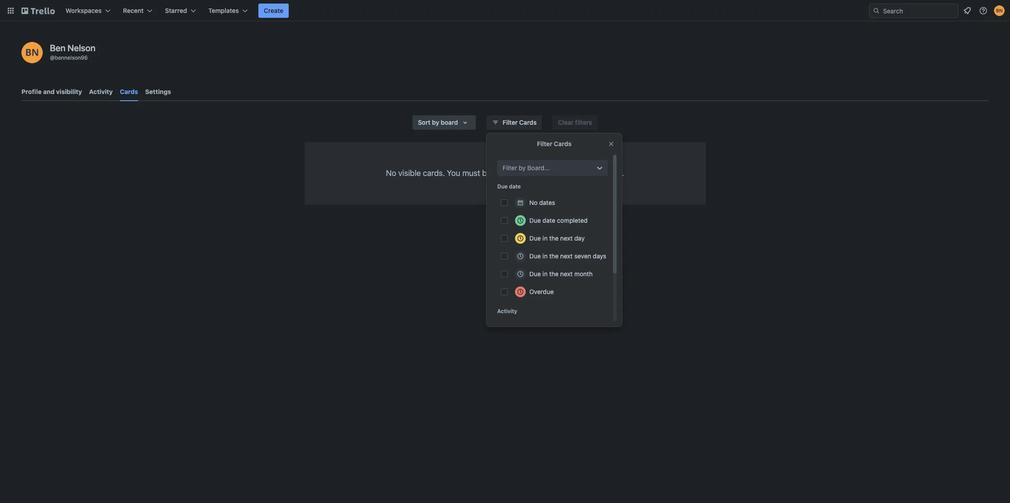 Task type: locate. For each thing, give the bounding box(es) containing it.
the
[[550, 235, 559, 242], [550, 252, 559, 260], [550, 270, 559, 278]]

next left day
[[561, 235, 573, 242]]

0 vertical spatial no
[[386, 169, 397, 178]]

0 vertical spatial date
[[509, 183, 521, 190]]

cards down clear
[[554, 140, 572, 148]]

due down due in the next day
[[530, 252, 541, 260]]

2 vertical spatial next
[[561, 270, 573, 278]]

due for due date
[[498, 183, 508, 190]]

next for month
[[561, 270, 573, 278]]

activity
[[89, 88, 113, 95], [498, 308, 518, 315]]

next left month
[[561, 270, 573, 278]]

by left "a"
[[519, 164, 526, 172]]

by for filter
[[519, 164, 526, 172]]

activity link
[[89, 84, 113, 100]]

settings
[[145, 88, 171, 95]]

1 horizontal spatial to
[[570, 169, 577, 178]]

0 vertical spatial activity
[[89, 88, 113, 95]]

@
[[50, 54, 55, 61]]

it
[[564, 169, 568, 178]]

date down dates
[[543, 217, 556, 224]]

1 in from the top
[[543, 235, 548, 242]]

be
[[483, 169, 492, 178]]

visible
[[399, 169, 421, 178]]

1 next from the top
[[561, 235, 573, 242]]

1 horizontal spatial cards
[[520, 119, 537, 126]]

2 vertical spatial in
[[543, 270, 548, 278]]

cards
[[120, 88, 138, 95], [520, 119, 537, 126], [554, 140, 572, 148]]

templates button
[[203, 4, 253, 18]]

the for seven
[[550, 252, 559, 260]]

the for month
[[550, 270, 559, 278]]

starred
[[165, 7, 187, 14]]

due down added
[[498, 183, 508, 190]]

no left visible
[[386, 169, 397, 178]]

1 vertical spatial no
[[530, 199, 538, 206]]

1 horizontal spatial date
[[543, 217, 556, 224]]

to
[[518, 169, 526, 178], [570, 169, 577, 178]]

sort by board button
[[413, 115, 476, 130]]

no for no dates
[[530, 199, 538, 206]]

here.
[[606, 169, 625, 178]]

2 the from the top
[[550, 252, 559, 260]]

1 vertical spatial date
[[543, 217, 556, 224]]

1 vertical spatial filter cards
[[537, 140, 572, 148]]

1 horizontal spatial ben nelson (bennelson96) image
[[995, 5, 1006, 16]]

1 vertical spatial cards
[[520, 119, 537, 126]]

filter
[[503, 119, 518, 126], [537, 140, 553, 148], [503, 164, 517, 172]]

1 horizontal spatial by
[[519, 164, 526, 172]]

next
[[561, 235, 573, 242], [561, 252, 573, 260], [561, 270, 573, 278]]

by inside dropdown button
[[432, 119, 440, 126]]

2 to from the left
[[570, 169, 577, 178]]

0 notifications image
[[963, 5, 973, 16]]

filter cards
[[503, 119, 537, 126], [537, 140, 572, 148]]

0 vertical spatial in
[[543, 235, 548, 242]]

in for due in the next month
[[543, 270, 548, 278]]

2 next from the top
[[561, 252, 573, 260]]

must
[[463, 169, 481, 178]]

to left "a"
[[518, 169, 526, 178]]

3 next from the top
[[561, 270, 573, 278]]

0 vertical spatial ben nelson (bennelson96) image
[[995, 5, 1006, 16]]

the for day
[[550, 235, 559, 242]]

0 vertical spatial filter
[[503, 119, 518, 126]]

the down 'due date completed'
[[550, 235, 559, 242]]

0 horizontal spatial to
[[518, 169, 526, 178]]

1 vertical spatial ben nelson (bennelson96) image
[[21, 42, 43, 63]]

next for seven
[[561, 252, 573, 260]]

cards left clear
[[520, 119, 537, 126]]

due down no dates
[[530, 217, 541, 224]]

create
[[264, 7, 284, 14]]

clear filters button
[[553, 115, 598, 130]]

1 vertical spatial the
[[550, 252, 559, 260]]

0 horizontal spatial date
[[509, 183, 521, 190]]

in for due in the next day
[[543, 235, 548, 242]]

search image
[[874, 7, 881, 14]]

1 vertical spatial next
[[561, 252, 573, 260]]

the up the overdue
[[550, 270, 559, 278]]

0 horizontal spatial no
[[386, 169, 397, 178]]

filters
[[576, 119, 593, 126]]

due down 'due date completed'
[[530, 235, 541, 242]]

0 horizontal spatial cards
[[120, 88, 138, 95]]

next left seven
[[561, 252, 573, 260]]

back to home image
[[21, 4, 55, 18]]

2 horizontal spatial cards
[[554, 140, 572, 148]]

1 vertical spatial in
[[543, 252, 548, 260]]

visibility
[[56, 88, 82, 95]]

starred button
[[160, 4, 201, 18]]

filter by board...
[[503, 164, 550, 172]]

in up the overdue
[[543, 270, 548, 278]]

due for due in the next day
[[530, 235, 541, 242]]

no left dates
[[530, 199, 538, 206]]

date for due date
[[509, 183, 521, 190]]

by
[[432, 119, 440, 126], [519, 164, 526, 172]]

in down 'due date completed'
[[543, 235, 548, 242]]

ben nelson (bennelson96) image
[[995, 5, 1006, 16], [21, 42, 43, 63]]

0 vertical spatial by
[[432, 119, 440, 126]]

2 vertical spatial cards
[[554, 140, 572, 148]]

cards right activity link
[[120, 88, 138, 95]]

3 the from the top
[[550, 270, 559, 278]]

day
[[575, 235, 585, 242]]

clear
[[558, 119, 574, 126]]

sort by board
[[418, 119, 458, 126]]

0 horizontal spatial by
[[432, 119, 440, 126]]

0 vertical spatial filter cards
[[503, 119, 537, 126]]

primary element
[[0, 0, 1011, 21]]

date down no visible cards. you must be added to a card for it to appear here.
[[509, 183, 521, 190]]

0 vertical spatial next
[[561, 235, 573, 242]]

2 vertical spatial the
[[550, 270, 559, 278]]

to right it at right top
[[570, 169, 577, 178]]

cards link
[[120, 84, 138, 101]]

0 vertical spatial the
[[550, 235, 559, 242]]

due date
[[498, 183, 521, 190]]

3 in from the top
[[543, 270, 548, 278]]

the down due in the next day
[[550, 252, 559, 260]]

month
[[575, 270, 593, 278]]

due for due in the next seven days
[[530, 252, 541, 260]]

Search field
[[881, 4, 959, 17]]

filter cards button
[[487, 115, 542, 130]]

2 in from the top
[[543, 252, 548, 260]]

profile and visibility
[[21, 88, 82, 95]]

1 horizontal spatial activity
[[498, 308, 518, 315]]

in
[[543, 235, 548, 242], [543, 252, 548, 260], [543, 270, 548, 278]]

ben nelson (bennelson96) image right open information menu icon
[[995, 5, 1006, 16]]

1 vertical spatial by
[[519, 164, 526, 172]]

due up the overdue
[[530, 270, 541, 278]]

1 the from the top
[[550, 235, 559, 242]]

due
[[498, 183, 508, 190], [530, 217, 541, 224], [530, 235, 541, 242], [530, 252, 541, 260], [530, 270, 541, 278]]

1 horizontal spatial no
[[530, 199, 538, 206]]

in down due in the next day
[[543, 252, 548, 260]]

settings link
[[145, 84, 171, 100]]

ben nelson (bennelson96) image left @
[[21, 42, 43, 63]]

0 horizontal spatial filter cards
[[503, 119, 537, 126]]

due for due in the next month
[[530, 270, 541, 278]]

filter inside filter cards button
[[503, 119, 518, 126]]

by right sort
[[432, 119, 440, 126]]

open information menu image
[[980, 6, 989, 15]]

date
[[509, 183, 521, 190], [543, 217, 556, 224]]

no
[[386, 169, 397, 178], [530, 199, 538, 206]]



Task type: vqa. For each thing, say whether or not it's contained in the screenshot.
rightmost Date
yes



Task type: describe. For each thing, give the bounding box(es) containing it.
due in the next month
[[530, 270, 593, 278]]

dates
[[540, 199, 556, 206]]

nelson
[[68, 43, 96, 53]]

due in the next day
[[530, 235, 585, 242]]

1 horizontal spatial filter cards
[[537, 140, 572, 148]]

ben
[[50, 43, 66, 53]]

recent
[[123, 7, 144, 14]]

appear
[[579, 169, 604, 178]]

filter cards inside button
[[503, 119, 537, 126]]

added
[[494, 169, 516, 178]]

1 to from the left
[[518, 169, 526, 178]]

clear filters
[[558, 119, 593, 126]]

card
[[534, 169, 550, 178]]

next for day
[[561, 235, 573, 242]]

completed
[[557, 217, 588, 224]]

create button
[[259, 4, 289, 18]]

for
[[552, 169, 562, 178]]

profile
[[21, 88, 42, 95]]

in for due in the next seven days
[[543, 252, 548, 260]]

by for sort
[[432, 119, 440, 126]]

bennelson96
[[55, 54, 88, 61]]

due date completed
[[530, 217, 588, 224]]

templates
[[209, 7, 239, 14]]

due for due date completed
[[530, 217, 541, 224]]

no visible cards. you must be added to a card for it to appear here.
[[386, 169, 625, 178]]

0 vertical spatial cards
[[120, 88, 138, 95]]

date for due date completed
[[543, 217, 556, 224]]

overdue
[[530, 288, 554, 296]]

board...
[[528, 164, 550, 172]]

a
[[528, 169, 532, 178]]

2 vertical spatial filter
[[503, 164, 517, 172]]

no dates
[[530, 199, 556, 206]]

0 horizontal spatial activity
[[89, 88, 113, 95]]

you
[[447, 169, 461, 178]]

profile and visibility link
[[21, 84, 82, 100]]

1 vertical spatial activity
[[498, 308, 518, 315]]

cards inside button
[[520, 119, 537, 126]]

due in the next seven days
[[530, 252, 607, 260]]

recent button
[[118, 4, 158, 18]]

workspaces button
[[60, 4, 116, 18]]

ben nelson @ bennelson96
[[50, 43, 96, 61]]

no for no visible cards. you must be added to a card for it to appear here.
[[386, 169, 397, 178]]

cards.
[[423, 169, 445, 178]]

seven
[[575, 252, 592, 260]]

board
[[441, 119, 458, 126]]

close popover image
[[608, 140, 615, 148]]

1 vertical spatial filter
[[537, 140, 553, 148]]

days
[[593, 252, 607, 260]]

workspaces
[[66, 7, 102, 14]]

sort
[[418, 119, 431, 126]]

0 horizontal spatial ben nelson (bennelson96) image
[[21, 42, 43, 63]]

and
[[43, 88, 55, 95]]



